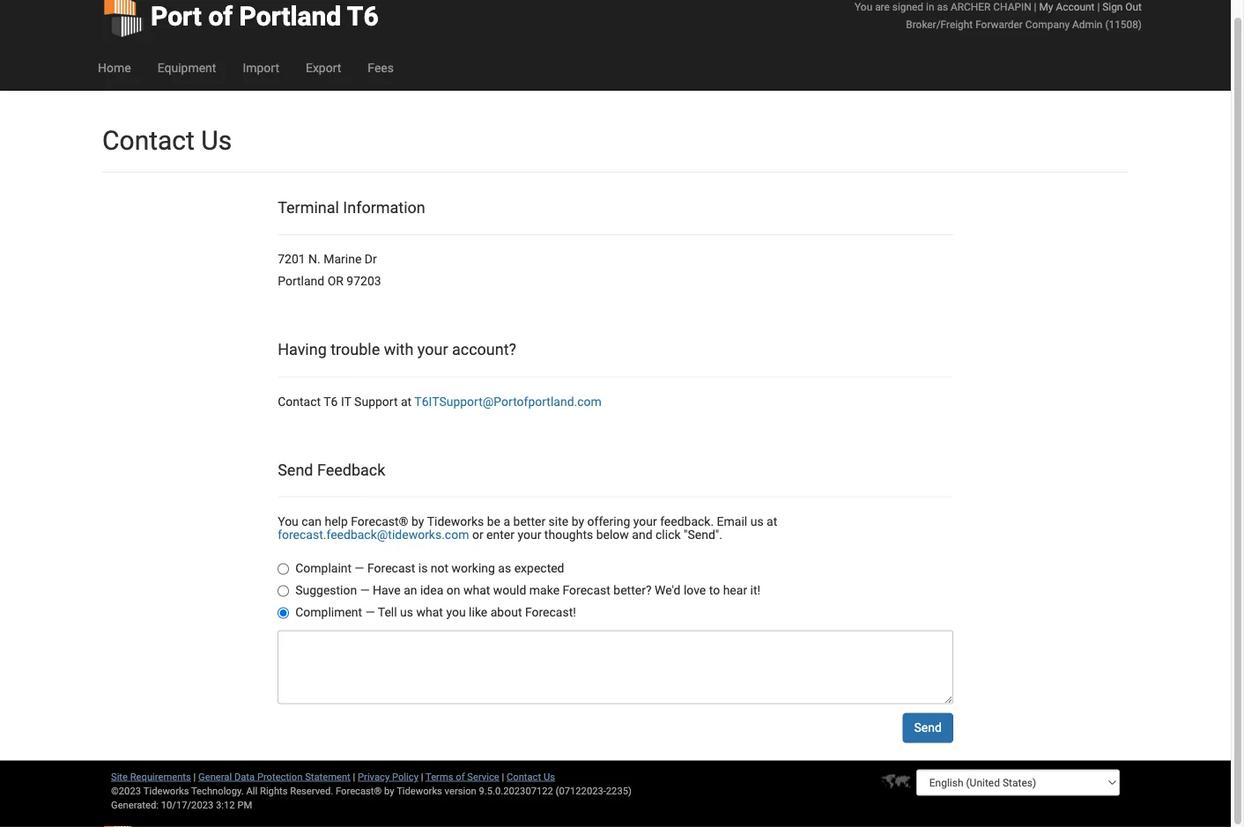 Task type: describe. For each thing, give the bounding box(es) containing it.
2 horizontal spatial your
[[634, 515, 657, 529]]

version
[[445, 786, 477, 797]]

with
[[384, 341, 414, 360]]

not
[[431, 562, 449, 576]]

offering
[[588, 515, 631, 529]]

suggestion — have an idea on what would make forecast better? we'd love to hear it!
[[295, 584, 761, 598]]

sign out link
[[1103, 1, 1142, 13]]

better?
[[614, 584, 652, 598]]

97203
[[347, 275, 381, 289]]

in
[[926, 1, 935, 13]]

tell
[[378, 606, 397, 620]]

1 horizontal spatial by
[[412, 515, 424, 529]]

site
[[111, 772, 128, 783]]

| left "sign"
[[1098, 1, 1100, 13]]

admin
[[1073, 19, 1103, 31]]

working
[[452, 562, 495, 576]]

export
[[306, 61, 341, 75]]

like
[[469, 606, 488, 620]]

on
[[447, 584, 461, 598]]

complaint — forecast is not working as expected
[[295, 562, 565, 576]]

and
[[632, 528, 653, 543]]

having
[[278, 341, 327, 360]]

forecast® inside you can help forecast® by tideworks be a better site by offering your feedback. email us at forecast.feedback@tideworks.com or enter your thoughts below and click "send".
[[351, 515, 409, 529]]

1 vertical spatial what
[[417, 606, 443, 620]]

send button
[[903, 714, 954, 744]]

expected
[[515, 562, 565, 576]]

technology.
[[191, 786, 244, 797]]

0 horizontal spatial t6
[[324, 395, 338, 409]]

by inside site requirements | general data protection statement | privacy policy | terms of service | contact us ©2023 tideworks technology. all rights reserved. forecast® by tideworks version 9.5.0.202307122 (07122023-2235) generated: 10/17/2023 3:12 pm
[[384, 786, 395, 797]]

click
[[656, 528, 681, 543]]

of inside site requirements | general data protection statement | privacy policy | terms of service | contact us ©2023 tideworks technology. all rights reserved. forecast® by tideworks version 9.5.0.202307122 (07122023-2235) generated: 10/17/2023 3:12 pm
[[456, 772, 465, 783]]

you are signed in as archer chapin | my account | sign out broker/freight forwarder company admin (11508)
[[855, 1, 1142, 31]]

contact inside site requirements | general data protection statement | privacy policy | terms of service | contact us ©2023 tideworks technology. all rights reserved. forecast® by tideworks version 9.5.0.202307122 (07122023-2235) generated: 10/17/2023 3:12 pm
[[507, 772, 541, 783]]

contact us
[[102, 125, 232, 156]]

account
[[1056, 1, 1095, 13]]

account?
[[452, 341, 517, 360]]

below
[[597, 528, 629, 543]]

equipment button
[[144, 46, 230, 90]]

terms of service link
[[426, 772, 500, 783]]

0 horizontal spatial forecast
[[368, 562, 415, 576]]

policy
[[392, 772, 419, 783]]

t6itsupport@portofportland.com link
[[415, 395, 602, 409]]

information
[[343, 199, 426, 217]]

chapin
[[994, 1, 1032, 13]]

— for tell
[[366, 606, 375, 620]]

general
[[198, 772, 232, 783]]

complaint
[[295, 562, 352, 576]]

terms
[[426, 772, 454, 783]]

t6itsupport@portofportland.com
[[415, 395, 602, 409]]

site requirements | general data protection statement | privacy policy | terms of service | contact us ©2023 tideworks technology. all rights reserved. forecast® by tideworks version 9.5.0.202307122 (07122023-2235) generated: 10/17/2023 3:12 pm
[[111, 772, 632, 811]]

forecast.feedback@tideworks.com link
[[278, 528, 469, 543]]

1 horizontal spatial what
[[464, 584, 490, 598]]

signed
[[893, 1, 924, 13]]

pm
[[237, 800, 252, 811]]

have
[[373, 584, 401, 598]]

data
[[234, 772, 255, 783]]

company
[[1026, 19, 1070, 31]]

n.
[[309, 252, 321, 267]]

0 horizontal spatial at
[[401, 395, 412, 409]]

dr
[[365, 252, 377, 267]]

to
[[709, 584, 720, 598]]

you
[[446, 606, 466, 620]]

privacy
[[358, 772, 390, 783]]

better
[[514, 515, 546, 529]]

send feedback
[[278, 461, 386, 480]]

help
[[325, 515, 348, 529]]

equipment
[[157, 61, 216, 75]]

at inside you can help forecast® by tideworks be a better site by offering your feedback. email us at forecast.feedback@tideworks.com or enter your thoughts below and click "send".
[[767, 515, 778, 529]]

©2023 tideworks
[[111, 786, 189, 797]]

my account link
[[1040, 1, 1095, 13]]

rights
[[260, 786, 288, 797]]

| up 9.5.0.202307122 at the left of page
[[502, 772, 504, 783]]

compliment
[[295, 606, 362, 620]]

forecast® inside site requirements | general data protection statement | privacy policy | terms of service | contact us ©2023 tideworks technology. all rights reserved. forecast® by tideworks version 9.5.0.202307122 (07122023-2235) generated: 10/17/2023 3:12 pm
[[336, 786, 382, 797]]

it!
[[751, 584, 761, 598]]

a
[[504, 515, 511, 529]]

contact for contact t6 it support at t6itsupport@portofportland.com
[[278, 395, 321, 409]]

(07122023-
[[556, 786, 606, 797]]

tideworks inside site requirements | general data protection statement | privacy policy | terms of service | contact us ©2023 tideworks technology. all rights reserved. forecast® by tideworks version 9.5.0.202307122 (07122023-2235) generated: 10/17/2023 3:12 pm
[[397, 786, 442, 797]]

9.5.0.202307122
[[479, 786, 553, 797]]

(11508)
[[1106, 19, 1142, 31]]

send for send feedback
[[278, 461, 313, 480]]

us inside site requirements | general data protection statement | privacy policy | terms of service | contact us ©2023 tideworks technology. all rights reserved. forecast® by tideworks version 9.5.0.202307122 (07122023-2235) generated: 10/17/2023 3:12 pm
[[544, 772, 555, 783]]

feedback.
[[660, 515, 714, 529]]

port of portland t6
[[151, 1, 379, 32]]

broker/freight
[[906, 19, 973, 31]]

archer
[[951, 1, 991, 13]]

1 horizontal spatial forecast
[[563, 584, 611, 598]]

forecast!
[[525, 606, 576, 620]]

reserved.
[[290, 786, 333, 797]]

trouble
[[331, 341, 380, 360]]

portland inside 7201 n. marine dr portland or 97203
[[278, 275, 325, 289]]

fees button
[[355, 46, 407, 90]]



Task type: vqa. For each thing, say whether or not it's contained in the screenshot.
are
yes



Task type: locate. For each thing, give the bounding box(es) containing it.
2 vertical spatial contact
[[507, 772, 541, 783]]

by right site
[[572, 515, 585, 529]]

2 horizontal spatial by
[[572, 515, 585, 529]]

1 horizontal spatial t6
[[347, 1, 379, 32]]

| left privacy
[[353, 772, 355, 783]]

1 vertical spatial tideworks
[[397, 786, 442, 797]]

sign
[[1103, 1, 1123, 13]]

1 vertical spatial you
[[278, 515, 299, 529]]

— for forecast
[[355, 562, 365, 576]]

of
[[208, 1, 233, 32], [456, 772, 465, 783]]

1 vertical spatial at
[[767, 515, 778, 529]]

service
[[467, 772, 500, 783]]

1 vertical spatial send
[[915, 721, 942, 736]]

import button
[[230, 46, 293, 90]]

send inside button
[[915, 721, 942, 736]]

us up 9.5.0.202307122 at the left of page
[[544, 772, 555, 783]]

0 horizontal spatial as
[[498, 562, 511, 576]]

portland up import
[[239, 1, 341, 32]]

1 vertical spatial portland
[[278, 275, 325, 289]]

it
[[341, 395, 351, 409]]

us right tell
[[400, 606, 413, 620]]

7201
[[278, 252, 306, 267]]

idea
[[420, 584, 444, 598]]

love
[[684, 584, 706, 598]]

0 vertical spatial us
[[201, 125, 232, 156]]

1 vertical spatial —
[[360, 584, 370, 598]]

terminal
[[278, 199, 339, 217]]

what
[[464, 584, 490, 598], [417, 606, 443, 620]]

0 vertical spatial forecast
[[368, 562, 415, 576]]

site
[[549, 515, 569, 529]]

requirements
[[130, 772, 191, 783]]

contact up 9.5.0.202307122 at the left of page
[[507, 772, 541, 783]]

| left general
[[194, 772, 196, 783]]

is
[[419, 562, 428, 576]]

1 vertical spatial us
[[544, 772, 555, 783]]

thoughts
[[545, 528, 593, 543]]

can
[[302, 515, 322, 529]]

0 vertical spatial of
[[208, 1, 233, 32]]

0 horizontal spatial by
[[384, 786, 395, 797]]

1 vertical spatial contact
[[278, 395, 321, 409]]

0 horizontal spatial you
[[278, 515, 299, 529]]

1 vertical spatial us
[[400, 606, 413, 620]]

1 horizontal spatial as
[[937, 1, 949, 13]]

statement
[[305, 772, 351, 783]]

0 vertical spatial send
[[278, 461, 313, 480]]

1 horizontal spatial us
[[751, 515, 764, 529]]

None text field
[[278, 631, 954, 705]]

t6 left it
[[324, 395, 338, 409]]

you inside you are signed in as archer chapin | my account | sign out broker/freight forwarder company admin (11508)
[[855, 1, 873, 13]]

forecast.feedback@tideworks.com
[[278, 528, 469, 543]]

— left have at left
[[360, 584, 370, 598]]

at right support at the left top of the page
[[401, 395, 412, 409]]

as up would
[[498, 562, 511, 576]]

forecast® down privacy
[[336, 786, 382, 797]]

|
[[1035, 1, 1037, 13], [1098, 1, 1100, 13], [194, 772, 196, 783], [353, 772, 355, 783], [421, 772, 424, 783], [502, 772, 504, 783]]

us right email
[[751, 515, 764, 529]]

you for you can help forecast® by tideworks be a better site by offering your feedback. email us at forecast.feedback@tideworks.com or enter your thoughts below and click "send".
[[278, 515, 299, 529]]

forecast® right help
[[351, 515, 409, 529]]

0 vertical spatial what
[[464, 584, 490, 598]]

of right port on the top left
[[208, 1, 233, 32]]

forecast up have at left
[[368, 562, 415, 576]]

0 horizontal spatial of
[[208, 1, 233, 32]]

0 vertical spatial forecast®
[[351, 515, 409, 529]]

None radio
[[278, 564, 289, 576], [278, 586, 289, 598], [278, 564, 289, 576], [278, 586, 289, 598]]

out
[[1126, 1, 1142, 13]]

generated:
[[111, 800, 159, 811]]

home button
[[85, 46, 144, 90]]

1 vertical spatial forecast®
[[336, 786, 382, 797]]

forecast®
[[351, 515, 409, 529], [336, 786, 382, 797]]

0 horizontal spatial contact
[[102, 125, 195, 156]]

contact us link
[[507, 772, 555, 783]]

— right complaint
[[355, 562, 365, 576]]

us down "equipment" popup button
[[201, 125, 232, 156]]

None radio
[[278, 608, 289, 620]]

portland down 7201
[[278, 275, 325, 289]]

1 horizontal spatial of
[[456, 772, 465, 783]]

fees
[[368, 61, 394, 75]]

tideworks left be
[[427, 515, 484, 529]]

as inside you are signed in as archer chapin | my account | sign out broker/freight forwarder company admin (11508)
[[937, 1, 949, 13]]

your right a
[[518, 528, 542, 543]]

0 vertical spatial as
[[937, 1, 949, 13]]

what down idea
[[417, 606, 443, 620]]

tideworks inside you can help forecast® by tideworks be a better site by offering your feedback. email us at forecast.feedback@tideworks.com or enter your thoughts below and click "send".
[[427, 515, 484, 529]]

— for have
[[360, 584, 370, 598]]

tideworks down policy
[[397, 786, 442, 797]]

having trouble with your account?
[[278, 341, 517, 360]]

1 vertical spatial of
[[456, 772, 465, 783]]

what up like
[[464, 584, 490, 598]]

— left tell
[[366, 606, 375, 620]]

send
[[278, 461, 313, 480], [915, 721, 942, 736]]

would
[[493, 584, 527, 598]]

suggestion
[[295, 584, 357, 598]]

you left are
[[855, 1, 873, 13]]

an
[[404, 584, 417, 598]]

t6
[[347, 1, 379, 32], [324, 395, 338, 409]]

your right with at the left of the page
[[418, 341, 448, 360]]

portland
[[239, 1, 341, 32], [278, 275, 325, 289]]

1 horizontal spatial send
[[915, 721, 942, 736]]

be
[[487, 515, 501, 529]]

contact
[[102, 125, 195, 156], [278, 395, 321, 409], [507, 772, 541, 783]]

export button
[[293, 46, 355, 90]]

by
[[412, 515, 424, 529], [572, 515, 585, 529], [384, 786, 395, 797]]

1 horizontal spatial contact
[[278, 395, 321, 409]]

are
[[875, 1, 890, 13]]

2 vertical spatial —
[[366, 606, 375, 620]]

"send".
[[684, 528, 723, 543]]

privacy policy link
[[358, 772, 419, 783]]

your right below
[[634, 515, 657, 529]]

site requirements link
[[111, 772, 191, 783]]

contact left it
[[278, 395, 321, 409]]

all
[[246, 786, 258, 797]]

0 vertical spatial tideworks
[[427, 515, 484, 529]]

or
[[472, 528, 484, 543]]

my
[[1040, 1, 1054, 13]]

enter
[[487, 528, 515, 543]]

contact down the home popup button
[[102, 125, 195, 156]]

1 horizontal spatial at
[[767, 515, 778, 529]]

0 vertical spatial you
[[855, 1, 873, 13]]

us inside you can help forecast® by tideworks be a better site by offering your feedback. email us at forecast.feedback@tideworks.com or enter your thoughts below and click "send".
[[751, 515, 764, 529]]

send for send
[[915, 721, 942, 736]]

protection
[[257, 772, 303, 783]]

us
[[751, 515, 764, 529], [400, 606, 413, 620]]

0 horizontal spatial us
[[400, 606, 413, 620]]

email
[[717, 515, 748, 529]]

0 vertical spatial contact
[[102, 125, 195, 156]]

as right in
[[937, 1, 949, 13]]

0 horizontal spatial what
[[417, 606, 443, 620]]

your
[[418, 341, 448, 360], [634, 515, 657, 529], [518, 528, 542, 543]]

0 horizontal spatial send
[[278, 461, 313, 480]]

we'd
[[655, 584, 681, 598]]

at right email
[[767, 515, 778, 529]]

—
[[355, 562, 365, 576], [360, 584, 370, 598], [366, 606, 375, 620]]

about
[[491, 606, 522, 620]]

contact for contact us
[[102, 125, 195, 156]]

7201 n. marine dr portland or 97203
[[278, 252, 381, 289]]

port of portland t6 link
[[102, 0, 379, 46]]

1 horizontal spatial your
[[518, 528, 542, 543]]

0 vertical spatial —
[[355, 562, 365, 576]]

as
[[937, 1, 949, 13], [498, 562, 511, 576]]

or
[[328, 275, 344, 289]]

1 vertical spatial as
[[498, 562, 511, 576]]

by down privacy policy link
[[384, 786, 395, 797]]

0 vertical spatial portland
[[239, 1, 341, 32]]

you left can
[[278, 515, 299, 529]]

| right policy
[[421, 772, 424, 783]]

forwarder
[[976, 19, 1023, 31]]

1 vertical spatial t6
[[324, 395, 338, 409]]

0 vertical spatial t6
[[347, 1, 379, 32]]

you for you are signed in as archer chapin | my account | sign out broker/freight forwarder company admin (11508)
[[855, 1, 873, 13]]

marine
[[324, 252, 362, 267]]

1 horizontal spatial us
[[544, 772, 555, 783]]

you can help forecast® by tideworks be a better site by offering your feedback. email us at forecast.feedback@tideworks.com or enter your thoughts below and click "send".
[[278, 515, 778, 543]]

terminal information
[[278, 199, 426, 217]]

you inside you can help forecast® by tideworks be a better site by offering your feedback. email us at forecast.feedback@tideworks.com or enter your thoughts below and click "send".
[[278, 515, 299, 529]]

2 horizontal spatial contact
[[507, 772, 541, 783]]

hear
[[723, 584, 748, 598]]

of up version
[[456, 772, 465, 783]]

1 vertical spatial forecast
[[563, 584, 611, 598]]

0 horizontal spatial us
[[201, 125, 232, 156]]

t6 up fees
[[347, 1, 379, 32]]

| left my
[[1035, 1, 1037, 13]]

us
[[201, 125, 232, 156], [544, 772, 555, 783]]

by up is
[[412, 515, 424, 529]]

import
[[243, 61, 279, 75]]

general data protection statement link
[[198, 772, 351, 783]]

compliment — tell us what you like about forecast!
[[295, 606, 576, 620]]

home
[[98, 61, 131, 75]]

0 vertical spatial us
[[751, 515, 764, 529]]

0 vertical spatial at
[[401, 395, 412, 409]]

0 horizontal spatial your
[[418, 341, 448, 360]]

1 horizontal spatial you
[[855, 1, 873, 13]]

forecast right make
[[563, 584, 611, 598]]



